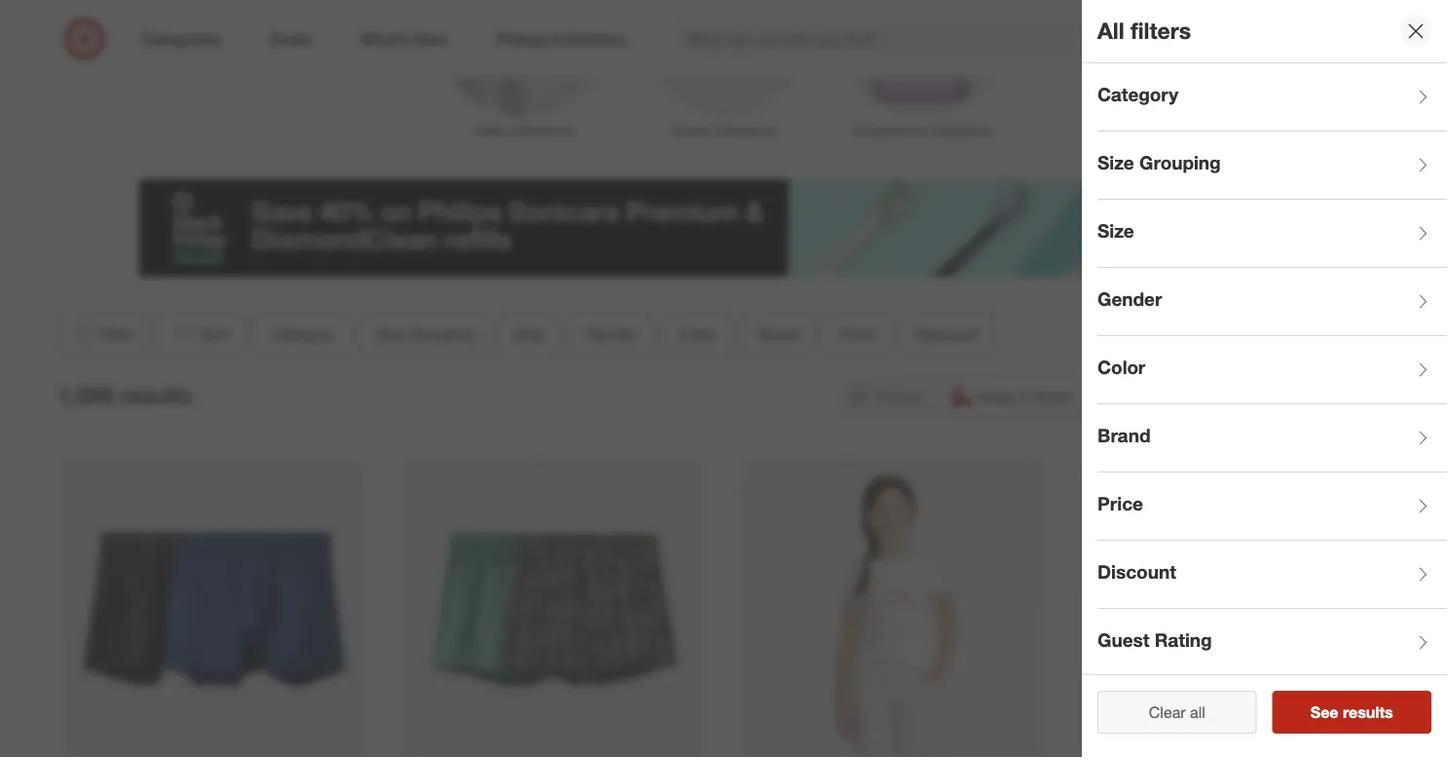 Task type: vqa. For each thing, say whether or not it's contained in the screenshot.
Categories
no



Task type: describe. For each thing, give the bounding box(es) containing it.
clearance for shoes clearance
[[714, 122, 776, 139]]

0 horizontal spatial size grouping button
[[359, 313, 491, 356]]

same
[[1127, 387, 1168, 406]]

guest
[[1098, 629, 1150, 651]]

0 vertical spatial size button
[[1098, 200, 1448, 268]]

1 vertical spatial price button
[[1098, 473, 1448, 541]]

filter button
[[57, 313, 148, 356]]

store
[[1036, 387, 1071, 406]]

all
[[1098, 17, 1125, 44]]

guest rating
[[1098, 629, 1213, 651]]

results for 1,096 results
[[120, 381, 192, 408]]

1 horizontal spatial size grouping button
[[1098, 132, 1448, 200]]

results for see results
[[1344, 702, 1394, 721]]

see
[[1311, 702, 1339, 721]]

accessories clearance link
[[823, 0, 1023, 140]]

gender inside all filters dialog
[[1098, 288, 1163, 310]]

same day delivery button
[[1091, 375, 1272, 418]]

baby
[[476, 122, 508, 139]]

0 horizontal spatial grouping
[[410, 325, 474, 344]]

1 horizontal spatial color button
[[1098, 336, 1448, 404]]

clear
[[1149, 702, 1186, 721]]

0 vertical spatial brand
[[758, 325, 799, 344]]

filter
[[99, 325, 134, 344]]

clearance for baby clearance
[[512, 122, 573, 139]]

discount inside all filters dialog
[[1098, 561, 1177, 583]]

in
[[1019, 387, 1031, 406]]

sort
[[200, 325, 230, 344]]

shoes
[[672, 122, 710, 139]]

1,096 results
[[57, 381, 192, 408]]

brand inside all filters dialog
[[1098, 424, 1151, 447]]

What can we help you find? suggestions appear below search field
[[674, 18, 1159, 60]]

search button
[[1146, 18, 1193, 64]]

0 horizontal spatial price button
[[824, 313, 893, 356]]

accessories clearance
[[853, 122, 993, 139]]

baby clearance
[[476, 122, 573, 139]]

sort button
[[156, 313, 246, 356]]

shoes clearance link
[[624, 0, 823, 140]]

1,096
[[57, 381, 114, 408]]



Task type: locate. For each thing, give the bounding box(es) containing it.
girls' rainbow short sleeve graphic t-shirt - cat & jack™ bright pink image
[[1082, 461, 1383, 757], [1082, 461, 1383, 757]]

clearance
[[512, 122, 573, 139], [714, 122, 776, 139], [931, 122, 993, 139]]

2 clearance from the left
[[714, 122, 776, 139]]

0 vertical spatial price button
[[824, 313, 893, 356]]

1 vertical spatial category button
[[254, 313, 352, 356]]

shop in store
[[978, 387, 1071, 406]]

price
[[840, 325, 876, 344], [1098, 493, 1144, 515]]

accessories
[[853, 122, 927, 139]]

size grouping
[[1098, 152, 1221, 174], [376, 325, 474, 344]]

color button
[[662, 313, 733, 356], [1098, 336, 1448, 404]]

0 horizontal spatial brand
[[758, 325, 799, 344]]

baby clearance link
[[425, 0, 624, 140]]

0 vertical spatial size grouping
[[1098, 152, 1221, 174]]

0 vertical spatial category
[[1098, 83, 1179, 106]]

1 vertical spatial gender
[[586, 325, 638, 344]]

1 horizontal spatial gender
[[1098, 288, 1163, 310]]

brand button
[[741, 313, 816, 356], [1098, 404, 1448, 473]]

delivery
[[1203, 387, 1259, 406]]

day
[[1172, 387, 1199, 406]]

shop
[[978, 387, 1015, 406]]

1 vertical spatial size grouping
[[376, 325, 474, 344]]

clearance right accessories
[[931, 122, 993, 139]]

0 vertical spatial price
[[840, 325, 876, 344]]

gender button
[[1098, 268, 1448, 336], [569, 313, 654, 356]]

2 horizontal spatial clearance
[[931, 122, 993, 139]]

guest rating button
[[1098, 609, 1448, 677]]

1 horizontal spatial brand button
[[1098, 404, 1448, 473]]

1 horizontal spatial color
[[1098, 356, 1146, 379]]

1 vertical spatial brand
[[1098, 424, 1151, 447]]

shoes clearance
[[672, 122, 776, 139]]

shop in store button
[[942, 375, 1084, 418]]

1 vertical spatial category
[[271, 325, 335, 344]]

0 horizontal spatial color button
[[662, 313, 733, 356]]

1 vertical spatial size grouping button
[[359, 313, 491, 356]]

0 vertical spatial discount
[[917, 325, 979, 344]]

1 vertical spatial color
[[1098, 356, 1146, 379]]

discount up shop
[[917, 325, 979, 344]]

price inside all filters dialog
[[1098, 493, 1144, 515]]

color inside all filters dialog
[[1098, 356, 1146, 379]]

0 horizontal spatial color
[[679, 325, 717, 344]]

0 vertical spatial gender
[[1098, 288, 1163, 310]]

1 horizontal spatial brand
[[1098, 424, 1151, 447]]

0 vertical spatial category button
[[1098, 63, 1448, 132]]

size
[[1098, 152, 1135, 174], [1098, 220, 1135, 242], [376, 325, 405, 344], [515, 325, 545, 344]]

1 horizontal spatial size button
[[1098, 200, 1448, 268]]

all
[[1191, 702, 1206, 721]]

0 vertical spatial grouping
[[1140, 152, 1221, 174]]

category button
[[1098, 63, 1448, 132], [254, 313, 352, 356]]

0 horizontal spatial results
[[120, 381, 192, 408]]

results
[[120, 381, 192, 408], [1344, 702, 1394, 721]]

0 horizontal spatial size button
[[499, 313, 561, 356]]

1 horizontal spatial price
[[1098, 493, 1144, 515]]

gender button inside all filters dialog
[[1098, 268, 1448, 336]]

0 horizontal spatial brand button
[[741, 313, 816, 356]]

girls' short sleeve 'unicorn' graphic t-shirt - cat & jack™ white image
[[743, 461, 1043, 757], [743, 461, 1043, 757]]

1 horizontal spatial size grouping
[[1098, 152, 1221, 174]]

same day delivery
[[1127, 387, 1259, 406]]

0 vertical spatial size grouping button
[[1098, 132, 1448, 200]]

grouping inside all filters dialog
[[1140, 152, 1221, 174]]

1 horizontal spatial clearance
[[714, 122, 776, 139]]

results right see
[[1344, 702, 1394, 721]]

size grouping button
[[1098, 132, 1448, 200], [359, 313, 491, 356]]

see results button
[[1273, 691, 1432, 734]]

pickup
[[874, 387, 921, 406]]

color
[[679, 325, 717, 344], [1098, 356, 1146, 379]]

1 horizontal spatial discount
[[1098, 561, 1177, 583]]

discount up guest at the bottom of page
[[1098, 561, 1177, 583]]

1 horizontal spatial results
[[1344, 702, 1394, 721]]

see results
[[1311, 702, 1394, 721]]

results inside button
[[1344, 702, 1394, 721]]

0 vertical spatial results
[[120, 381, 192, 408]]

rating
[[1155, 629, 1213, 651]]

price button
[[824, 313, 893, 356], [1098, 473, 1448, 541]]

0 horizontal spatial clearance
[[512, 122, 573, 139]]

all filters dialog
[[1082, 0, 1448, 757]]

category
[[1098, 83, 1179, 106], [271, 325, 335, 344]]

clear all button
[[1098, 691, 1257, 734]]

clearance for accessories clearance
[[931, 122, 993, 139]]

0 horizontal spatial gender button
[[569, 313, 654, 356]]

search
[[1146, 31, 1193, 50]]

discount button
[[900, 313, 995, 356], [1098, 541, 1448, 609]]

0 vertical spatial discount button
[[900, 313, 995, 356]]

category inside all filters dialog
[[1098, 83, 1179, 106]]

0 horizontal spatial size grouping
[[376, 325, 474, 344]]

pair of thieves men's 2pk woven boxer image
[[404, 461, 704, 757], [404, 461, 704, 757]]

1 horizontal spatial category
[[1098, 83, 1179, 106]]

0 horizontal spatial category
[[271, 325, 335, 344]]

pair of thieves men's hustle boxer briefs 2pk image
[[65, 461, 365, 757], [65, 461, 365, 757]]

1 vertical spatial grouping
[[410, 325, 474, 344]]

pickup button
[[838, 375, 934, 418]]

1 horizontal spatial category button
[[1098, 63, 1448, 132]]

clearance right baby
[[512, 122, 573, 139]]

0 horizontal spatial discount
[[917, 325, 979, 344]]

1 horizontal spatial gender button
[[1098, 268, 1448, 336]]

1 vertical spatial discount button
[[1098, 541, 1448, 609]]

0 vertical spatial brand button
[[741, 313, 816, 356]]

shipping
[[1316, 387, 1378, 406]]

all filters
[[1098, 17, 1192, 44]]

0 horizontal spatial price
[[840, 325, 876, 344]]

advertisement region
[[139, 179, 1308, 277]]

grouping
[[1140, 152, 1221, 174], [410, 325, 474, 344]]

brand
[[758, 325, 799, 344], [1098, 424, 1151, 447]]

3 clearance from the left
[[931, 122, 993, 139]]

1 vertical spatial size button
[[499, 313, 561, 356]]

category down search button at the top of page
[[1098, 83, 1179, 106]]

1 horizontal spatial grouping
[[1140, 152, 1221, 174]]

1 vertical spatial price
[[1098, 493, 1144, 515]]

0 vertical spatial color
[[679, 325, 717, 344]]

shipping button
[[1280, 375, 1390, 418]]

1 horizontal spatial discount button
[[1098, 541, 1448, 609]]

1 vertical spatial results
[[1344, 702, 1394, 721]]

gender
[[1098, 288, 1163, 310], [586, 325, 638, 344]]

size grouping inside all filters dialog
[[1098, 152, 1221, 174]]

0 horizontal spatial discount button
[[900, 313, 995, 356]]

filters
[[1131, 17, 1192, 44]]

0 horizontal spatial category button
[[254, 313, 352, 356]]

clear all
[[1149, 702, 1206, 721]]

0 horizontal spatial gender
[[586, 325, 638, 344]]

discount
[[917, 325, 979, 344], [1098, 561, 1177, 583]]

1 horizontal spatial price button
[[1098, 473, 1448, 541]]

results right '1,096'
[[120, 381, 192, 408]]

1 clearance from the left
[[512, 122, 573, 139]]

clearance right shoes
[[714, 122, 776, 139]]

size button
[[1098, 200, 1448, 268], [499, 313, 561, 356]]

category right sort
[[271, 325, 335, 344]]

1 vertical spatial discount
[[1098, 561, 1177, 583]]

1 vertical spatial brand button
[[1098, 404, 1448, 473]]



